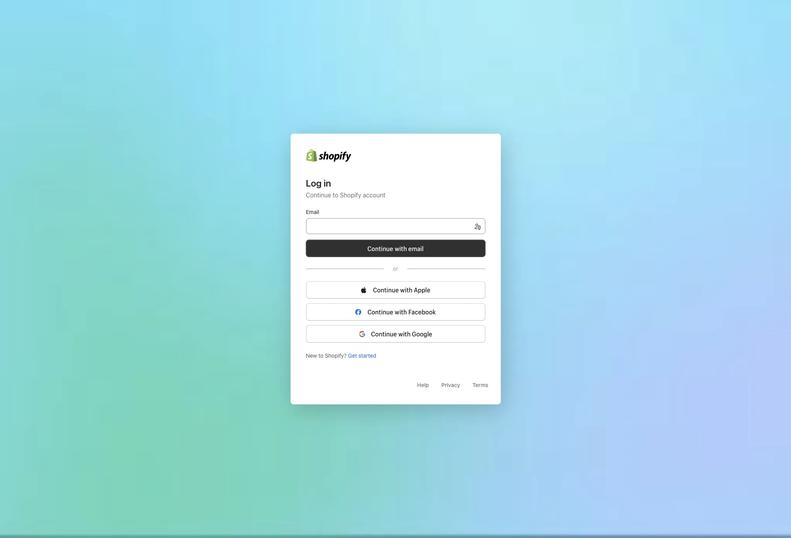 Task type: vqa. For each thing, say whether or not it's contained in the screenshot.
password field on the bottom
no



Task type: locate. For each thing, give the bounding box(es) containing it.
get
[[348, 353, 357, 359]]

terms link
[[473, 382, 489, 389]]

continue up 'or'
[[368, 245, 393, 253]]

with left "email"
[[395, 245, 407, 253]]

get started link
[[348, 353, 376, 359]]

continue inside button
[[368, 245, 393, 253]]

size 16 image inside continue with google link
[[359, 331, 365, 337]]

continue with google link
[[306, 326, 485, 343]]

continue down 'or'
[[373, 286, 399, 294]]

help
[[417, 382, 429, 389]]

log in to shopify image
[[306, 149, 351, 162]]

size 16 image for continue with facebook
[[355, 309, 362, 315]]

0 vertical spatial size 16 image
[[361, 287, 367, 293]]

with left facebook
[[395, 308, 407, 316]]

continue with facebook
[[368, 308, 436, 316]]

0 horizontal spatial to
[[319, 353, 324, 359]]

None text field
[[311, 221, 491, 231]]

with for google
[[398, 330, 411, 338]]

continue for continue with google
[[371, 330, 397, 338]]

continue down continue with apple link
[[368, 308, 393, 316]]

shopify
[[340, 192, 361, 199]]

account
[[363, 192, 386, 199]]

google
[[412, 330, 432, 338]]

continue down continue with facebook link
[[371, 330, 397, 338]]

with
[[395, 245, 407, 253], [400, 286, 413, 294], [395, 308, 407, 316], [398, 330, 411, 338]]

with inside button
[[395, 245, 407, 253]]

continue with google
[[371, 330, 432, 338]]

or
[[393, 266, 398, 272]]

size 16 image inside continue with apple link
[[361, 287, 367, 293]]

log
[[306, 178, 322, 189]]

continue for continue with email
[[368, 245, 393, 253]]

2 vertical spatial size 16 image
[[359, 331, 365, 337]]

continue
[[306, 192, 331, 199], [368, 245, 393, 253], [373, 286, 399, 294], [368, 308, 393, 316], [371, 330, 397, 338]]

size 16 image inside continue with facebook link
[[355, 309, 362, 315]]

with left google
[[398, 330, 411, 338]]

size 16 image
[[361, 287, 367, 293], [355, 309, 362, 315], [359, 331, 365, 337]]

to left shopify
[[333, 192, 339, 199]]

1 horizontal spatial to
[[333, 192, 339, 199]]

facebook
[[409, 308, 436, 316]]

with left apple
[[400, 286, 413, 294]]

1 vertical spatial to
[[319, 353, 324, 359]]

privacy
[[442, 382, 460, 389]]

shopify?
[[325, 353, 347, 359]]

to
[[333, 192, 339, 199], [319, 353, 324, 359]]

continue down log
[[306, 192, 331, 199]]

1 vertical spatial size 16 image
[[355, 309, 362, 315]]

0 vertical spatial to
[[333, 192, 339, 199]]

to right new
[[319, 353, 324, 359]]

size 16 image for continue with apple
[[361, 287, 367, 293]]



Task type: describe. For each thing, give the bounding box(es) containing it.
in
[[324, 178, 331, 189]]

continue with email
[[368, 245, 424, 253]]

email
[[306, 209, 319, 215]]

with for facebook
[[395, 308, 407, 316]]

to inside 'log in continue to shopify account'
[[333, 192, 339, 199]]

help link
[[417, 382, 429, 389]]

with for email
[[395, 245, 407, 253]]

log in continue to shopify account
[[306, 178, 386, 199]]

apple
[[414, 286, 431, 294]]

new
[[306, 353, 317, 359]]

continue inside 'log in continue to shopify account'
[[306, 192, 331, 199]]

with for apple
[[400, 286, 413, 294]]

terms
[[473, 382, 489, 389]]

continue with email button
[[306, 240, 485, 257]]

continue for continue with facebook
[[368, 308, 393, 316]]

continue for continue with apple
[[373, 286, 399, 294]]

continue with apple
[[373, 286, 431, 294]]

privacy link
[[442, 382, 460, 389]]

new to shopify? get started
[[306, 353, 376, 359]]

email
[[409, 245, 424, 253]]

continue with facebook link
[[306, 304, 485, 321]]

started
[[359, 353, 376, 359]]

size 16 image for continue with google
[[359, 331, 365, 337]]

continue with apple link
[[306, 282, 485, 299]]



